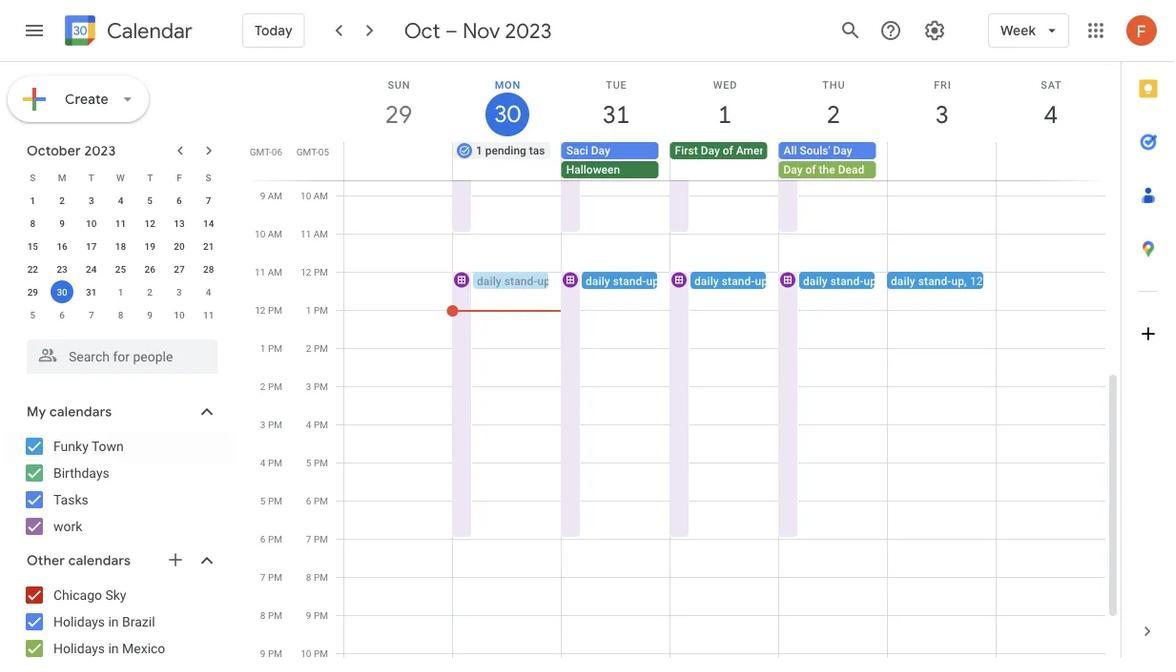 Task type: locate. For each thing, give the bounding box(es) containing it.
calendars up funky town
[[49, 404, 112, 421]]

row containing 5
[[18, 303, 223, 326]]

thu
[[823, 79, 846, 91]]

0 horizontal spatial 6 pm
[[260, 533, 282, 545]]

0 horizontal spatial 4 pm
[[260, 457, 282, 468]]

11 am right 28 element on the top left of page
[[255, 266, 282, 278]]

9
[[260, 190, 265, 201], [59, 217, 65, 229], [147, 309, 153, 321], [306, 610, 311, 621]]

8 inside november 8 element
[[118, 309, 123, 321]]

1 horizontal spatial 10 am
[[301, 190, 328, 201]]

other calendars button
[[4, 546, 237, 576]]

17 element
[[80, 235, 103, 258]]

day up 'halloween' at the top of the page
[[591, 144, 610, 157]]

1 vertical spatial 2 pm
[[260, 381, 282, 392]]

s
[[30, 172, 36, 183], [206, 172, 211, 183]]

0 horizontal spatial 7 pm
[[260, 571, 282, 583]]

create
[[65, 91, 109, 108]]

4 pm
[[306, 419, 328, 430], [260, 457, 282, 468]]

3
[[934, 99, 948, 130], [89, 195, 94, 206], [177, 286, 182, 298], [306, 381, 311, 392], [260, 419, 266, 430]]

1 vertical spatial 11 am
[[255, 266, 282, 278]]

0 vertical spatial 6 pm
[[306, 495, 328, 507]]

9 for november 9 element
[[147, 309, 153, 321]]

1 horizontal spatial day
[[784, 163, 803, 176]]

1 horizontal spatial 2023
[[505, 17, 552, 44]]

11 right 28 element on the top left of page
[[255, 266, 265, 278]]

21
[[203, 240, 214, 252]]

in for mexico
[[108, 641, 119, 656]]

2 daily stand-up from the left
[[586, 274, 659, 288]]

2 up from the left
[[646, 274, 659, 288]]

1 vertical spatial 10 am
[[255, 228, 282, 239]]

Search for people text field
[[38, 340, 206, 374]]

1 horizontal spatial 1 pm
[[306, 304, 328, 316]]

0 vertical spatial 12 pm
[[301, 266, 328, 278]]

up for second daily stand-up button from right
[[755, 274, 768, 288]]

30 down 23
[[57, 286, 67, 298]]

1 vertical spatial 12 pm
[[255, 304, 282, 316]]

0 horizontal spatial s
[[30, 172, 36, 183]]

1 vertical spatial 8 pm
[[260, 610, 282, 621]]

november 11 element
[[197, 303, 220, 326]]

0 vertical spatial 30
[[493, 99, 519, 129]]

daily stand-up button
[[473, 272, 586, 289], [582, 272, 695, 289], [691, 272, 803, 289], [799, 272, 912, 289]]

0 horizontal spatial gmt-
[[250, 146, 272, 157]]

7 pm
[[306, 533, 328, 545], [260, 571, 282, 583]]

calendars inside dropdown button
[[49, 404, 112, 421]]

1 stand- from the left
[[504, 274, 538, 288]]

28
[[203, 263, 214, 275]]

2023
[[505, 17, 552, 44], [84, 142, 116, 159]]

25
[[115, 263, 126, 275]]

cell
[[344, 142, 453, 180], [562, 142, 670, 180], [779, 142, 887, 180], [996, 142, 1105, 180]]

sun 29
[[384, 79, 411, 130]]

0 vertical spatial 2 pm
[[306, 342, 328, 354]]

8 up the 15 element
[[30, 217, 35, 229]]

1 horizontal spatial 11 am
[[301, 228, 328, 239]]

gmt- for 06
[[250, 146, 272, 157]]

4 up from the left
[[864, 274, 877, 288]]

22
[[27, 263, 38, 275]]

2 stand- from the left
[[613, 274, 646, 288]]

28 element
[[197, 258, 220, 280]]

day up dead
[[833, 144, 852, 157]]

31 down tue
[[601, 99, 629, 130]]

1 vertical spatial 3 pm
[[260, 419, 282, 430]]

19 element
[[139, 235, 161, 258]]

12 pm
[[301, 266, 328, 278], [255, 304, 282, 316]]

row containing 15
[[18, 235, 223, 258]]

calendars up chicago sky
[[68, 552, 131, 569]]

november 4 element
[[197, 280, 220, 303]]

8 pm left 9 pm at bottom left
[[260, 610, 282, 621]]

1 horizontal spatial 8 pm
[[306, 571, 328, 583]]

10 am right 9 am
[[301, 190, 328, 201]]

25 element
[[109, 258, 132, 280]]

0 horizontal spatial day
[[591, 144, 610, 157]]

12pm
[[970, 274, 1000, 288]]

2 holidays from the top
[[53, 641, 105, 656]]

29 down sun
[[384, 99, 411, 130]]

0 horizontal spatial 31
[[86, 286, 97, 298]]

calendar heading
[[103, 18, 193, 44]]

3 cell from the left
[[779, 142, 887, 180]]

calendars inside dropdown button
[[68, 552, 131, 569]]

dead
[[838, 163, 864, 176]]

31
[[601, 99, 629, 130], [86, 286, 97, 298]]

0 horizontal spatial 8 pm
[[260, 610, 282, 621]]

day left of
[[784, 163, 803, 176]]

2
[[826, 99, 839, 130], [59, 195, 65, 206], [147, 286, 153, 298], [306, 342, 311, 354], [260, 381, 266, 392]]

0 horizontal spatial 1 pm
[[260, 342, 282, 354]]

row containing 1 pending task
[[336, 142, 1121, 180]]

holidays down holidays in brazil
[[53, 641, 105, 656]]

10 down 9 am
[[255, 228, 265, 239]]

10 am
[[301, 190, 328, 201], [255, 228, 282, 239]]

calendars for my calendars
[[49, 404, 112, 421]]

0 vertical spatial 5 pm
[[306, 457, 328, 468]]

tab list
[[1122, 62, 1174, 605]]

0 vertical spatial 11 am
[[301, 228, 328, 239]]

0 vertical spatial 29
[[384, 99, 411, 130]]

0 vertical spatial 31
[[601, 99, 629, 130]]

october 2023 grid
[[18, 166, 223, 326]]

2 horizontal spatial 12
[[301, 266, 311, 278]]

sat 4
[[1041, 79, 1062, 130]]

31 down "24"
[[86, 286, 97, 298]]

2 in from the top
[[108, 641, 119, 656]]

1 vertical spatial 12
[[301, 266, 311, 278]]

9 for 9 am
[[260, 190, 265, 201]]

1 vertical spatial 31
[[86, 286, 97, 298]]

1 vertical spatial 30
[[57, 286, 67, 298]]

s right the f
[[206, 172, 211, 183]]

0 vertical spatial 12
[[145, 217, 155, 229]]

29 down 22
[[27, 286, 38, 298]]

4 cell from the left
[[996, 142, 1105, 180]]

gmt-
[[250, 146, 272, 157], [296, 146, 318, 157]]

1 in from the top
[[108, 614, 119, 630]]

1 horizontal spatial 2 pm
[[306, 342, 328, 354]]

1 vertical spatial calendars
[[68, 552, 131, 569]]

2 cell from the left
[[562, 142, 670, 180]]

day inside saci day halloween
[[591, 144, 610, 157]]

3 daily from the left
[[694, 274, 719, 288]]

row containing 8
[[18, 212, 223, 235]]

8 down november 1 element
[[118, 309, 123, 321]]

brazil
[[122, 614, 155, 630]]

0 horizontal spatial 2023
[[84, 142, 116, 159]]

3 stand- from the left
[[722, 274, 755, 288]]

grid
[[244, 62, 1121, 658]]

8 pm up 9 pm at bottom left
[[306, 571, 328, 583]]

0 vertical spatial calendars
[[49, 404, 112, 421]]

26
[[145, 263, 155, 275]]

t right m
[[88, 172, 94, 183]]

1 horizontal spatial 30
[[493, 99, 519, 129]]

row containing 29
[[18, 280, 223, 303]]

day
[[591, 144, 610, 157], [833, 144, 852, 157], [784, 163, 803, 176]]

1 vertical spatial holidays
[[53, 641, 105, 656]]

mexico
[[122, 641, 165, 656]]

1 horizontal spatial 31
[[601, 99, 629, 130]]

1 vertical spatial 5 pm
[[260, 495, 282, 507]]

task
[[529, 144, 551, 157]]

stand-
[[504, 274, 538, 288], [613, 274, 646, 288], [722, 274, 755, 288], [831, 274, 864, 288], [918, 274, 952, 288]]

9 inside november 9 element
[[147, 309, 153, 321]]

daily
[[477, 274, 502, 288], [586, 274, 610, 288], [694, 274, 719, 288], [803, 274, 828, 288], [891, 274, 916, 288]]

26 element
[[139, 258, 161, 280]]

0 vertical spatial in
[[108, 614, 119, 630]]

main drawer image
[[23, 19, 46, 42]]

15 element
[[21, 235, 44, 258]]

gmt- up 9 am
[[250, 146, 272, 157]]

1 pending task button
[[453, 142, 551, 159]]

5 daily from the left
[[891, 274, 916, 288]]

10 am down 9 am
[[255, 228, 282, 239]]

0 vertical spatial 2023
[[505, 17, 552, 44]]

0 vertical spatial 8 pm
[[306, 571, 328, 583]]

11
[[115, 217, 126, 229], [301, 228, 311, 239], [255, 266, 265, 278], [203, 309, 214, 321]]

2023 right nov at top left
[[505, 17, 552, 44]]

in down holidays in brazil
[[108, 641, 119, 656]]

0 vertical spatial 10 am
[[301, 190, 328, 201]]

7
[[206, 195, 211, 206], [89, 309, 94, 321], [306, 533, 311, 545], [260, 571, 266, 583]]

30 link
[[486, 93, 529, 136]]

1 horizontal spatial 12
[[255, 304, 266, 316]]

12
[[145, 217, 155, 229], [301, 266, 311, 278], [255, 304, 266, 316]]

oct – nov 2023
[[404, 17, 552, 44]]

row
[[336, 142, 1121, 180], [18, 166, 223, 189], [18, 189, 223, 212], [18, 212, 223, 235], [18, 235, 223, 258], [18, 258, 223, 280], [18, 280, 223, 303], [18, 303, 223, 326]]

1 horizontal spatial gmt-
[[296, 146, 318, 157]]

wed
[[713, 79, 738, 91]]

gmt-06
[[250, 146, 282, 157]]

f
[[177, 172, 182, 183]]

1 daily from the left
[[477, 274, 502, 288]]

thu 2
[[823, 79, 846, 130]]

3 pm
[[306, 381, 328, 392], [260, 419, 282, 430]]

14 element
[[197, 212, 220, 235]]

30 inside mon 30
[[493, 99, 519, 129]]

november 3 element
[[168, 280, 191, 303]]

1 vertical spatial 29
[[27, 286, 38, 298]]

0 vertical spatial holidays
[[53, 614, 105, 630]]

8 pm
[[306, 571, 328, 583], [260, 610, 282, 621]]

week button
[[988, 8, 1069, 53]]

2 horizontal spatial day
[[833, 144, 852, 157]]

None search field
[[0, 332, 237, 374]]

mon 30
[[493, 79, 521, 129]]

6
[[177, 195, 182, 206], [59, 309, 65, 321], [306, 495, 311, 507], [260, 533, 266, 545]]

t
[[88, 172, 94, 183], [147, 172, 153, 183]]

holidays down chicago
[[53, 614, 105, 630]]

0 horizontal spatial t
[[88, 172, 94, 183]]

gmt- right 06
[[296, 146, 318, 157]]

1 vertical spatial in
[[108, 641, 119, 656]]

sat
[[1041, 79, 1062, 91]]

3 inside fri 3
[[934, 99, 948, 130]]

16 element
[[51, 235, 74, 258]]

0 horizontal spatial 29
[[27, 286, 38, 298]]

0 vertical spatial 4 pm
[[306, 419, 328, 430]]

0 horizontal spatial 12
[[145, 217, 155, 229]]

s left m
[[30, 172, 36, 183]]

up for third daily stand-up button from right
[[646, 274, 659, 288]]

1 horizontal spatial 3 pm
[[306, 381, 328, 392]]

november 6 element
[[51, 303, 74, 326]]

1 gmt- from the left
[[250, 146, 272, 157]]

1 up from the left
[[538, 274, 551, 288]]

2 gmt- from the left
[[296, 146, 318, 157]]

1 horizontal spatial 29
[[384, 99, 411, 130]]

1
[[717, 99, 731, 130], [476, 144, 482, 157], [30, 195, 35, 206], [118, 286, 123, 298], [306, 304, 311, 316], [260, 342, 266, 354]]

t left the f
[[147, 172, 153, 183]]

m
[[58, 172, 66, 183]]

4
[[1043, 99, 1057, 130], [118, 195, 123, 206], [206, 286, 211, 298], [306, 419, 311, 430], [260, 457, 266, 468]]

in left brazil
[[108, 614, 119, 630]]

1 holidays from the top
[[53, 614, 105, 630]]

4 daily stand-up from the left
[[803, 274, 877, 288]]

1 horizontal spatial s
[[206, 172, 211, 183]]

1 horizontal spatial t
[[147, 172, 153, 183]]

2023 right october
[[84, 142, 116, 159]]

4 stand- from the left
[[831, 274, 864, 288]]

11 am down gmt-05
[[301, 228, 328, 239]]

november 5 element
[[21, 303, 44, 326]]

1 inside wed 1
[[717, 99, 731, 130]]

30 down mon
[[493, 99, 519, 129]]

pending
[[485, 144, 526, 157]]

31 inside grid
[[601, 99, 629, 130]]

30 cell
[[47, 280, 77, 303]]

12 element
[[139, 212, 161, 235]]

1 pm
[[306, 304, 328, 316], [260, 342, 282, 354]]

0 horizontal spatial 30
[[57, 286, 67, 298]]

funky town list item
[[4, 429, 237, 462]]

2 daily from the left
[[586, 274, 610, 288]]

11 down november 4 element
[[203, 309, 214, 321]]

10
[[301, 190, 311, 201], [86, 217, 97, 229], [255, 228, 265, 239], [174, 309, 185, 321]]

8
[[30, 217, 35, 229], [118, 309, 123, 321], [306, 571, 311, 583], [260, 610, 266, 621]]

0 horizontal spatial 10 am
[[255, 228, 282, 239]]

week
[[1001, 22, 1036, 39]]

today button
[[242, 8, 305, 53]]

row group
[[18, 189, 223, 326]]

3 up from the left
[[755, 274, 768, 288]]

0 horizontal spatial 5 pm
[[260, 495, 282, 507]]

9 am
[[260, 190, 282, 201]]

0 vertical spatial 7 pm
[[306, 533, 328, 545]]

11 down gmt-05
[[301, 228, 311, 239]]



Task type: vqa. For each thing, say whether or not it's contained in the screenshot.


Task type: describe. For each thing, give the bounding box(es) containing it.
17
[[86, 240, 97, 252]]

settings menu image
[[923, 19, 946, 42]]

1 horizontal spatial 7 pm
[[306, 533, 328, 545]]

cell containing all souls' day
[[779, 142, 887, 180]]

7 inside 'element'
[[89, 309, 94, 321]]

29 inside row
[[27, 286, 38, 298]]

holidays for holidays in mexico
[[53, 641, 105, 656]]

fri
[[934, 79, 952, 91]]

chicago sky
[[53, 587, 126, 603]]

11 element
[[109, 212, 132, 235]]

3 daily stand-up from the left
[[694, 274, 768, 288]]

4 daily stand-up button from the left
[[799, 272, 912, 289]]

22 element
[[21, 258, 44, 280]]

20
[[174, 240, 185, 252]]

10 right 9 am
[[301, 190, 311, 201]]

19
[[145, 240, 155, 252]]

20 element
[[168, 235, 191, 258]]

15
[[27, 240, 38, 252]]

mon
[[495, 79, 521, 91]]

w
[[116, 172, 125, 183]]

1 horizontal spatial 12 pm
[[301, 266, 328, 278]]

halloween
[[566, 163, 620, 176]]

row containing 22
[[18, 258, 223, 280]]

10 element
[[80, 212, 103, 235]]

30, today element
[[51, 280, 74, 303]]

10 up 17
[[86, 217, 97, 229]]

saci
[[566, 144, 588, 157]]

4 inside november 4 element
[[206, 286, 211, 298]]

29 link
[[377, 93, 421, 136]]

4 daily from the left
[[803, 274, 828, 288]]

oct
[[404, 17, 440, 44]]

gmt-05
[[296, 146, 329, 157]]

october 2023
[[27, 142, 116, 159]]

up for 1st daily stand-up button from right
[[864, 274, 877, 288]]

stand- for second daily stand-up button from right
[[722, 274, 755, 288]]

2 daily stand-up button from the left
[[582, 272, 695, 289]]

3 daily stand-up button from the left
[[691, 272, 803, 289]]

chicago
[[53, 587, 102, 603]]

calendars for other calendars
[[68, 552, 131, 569]]

tasks
[[53, 492, 88, 507]]

holidays for holidays in brazil
[[53, 614, 105, 630]]

row containing 1
[[18, 189, 223, 212]]

calendar element
[[61, 11, 193, 53]]

1 vertical spatial 7 pm
[[260, 571, 282, 583]]

18 element
[[109, 235, 132, 258]]

,
[[964, 274, 967, 288]]

1 vertical spatial 2023
[[84, 142, 116, 159]]

wed 1
[[713, 79, 738, 130]]

all
[[784, 144, 797, 157]]

1 vertical spatial 6 pm
[[260, 533, 282, 545]]

november 2 element
[[139, 280, 161, 303]]

1 pending task
[[476, 144, 551, 157]]

24
[[86, 263, 97, 275]]

31 element
[[80, 280, 103, 303]]

27 element
[[168, 258, 191, 280]]

8 up 9 pm at bottom left
[[306, 571, 311, 583]]

cell containing saci day
[[562, 142, 670, 180]]

–
[[445, 17, 458, 44]]

9 pm
[[306, 610, 328, 621]]

05
[[318, 146, 329, 157]]

all souls' day button
[[779, 142, 876, 159]]

in for brazil
[[108, 614, 119, 630]]

0 vertical spatial 1 pm
[[306, 304, 328, 316]]

souls'
[[800, 144, 830, 157]]

4 link
[[1029, 93, 1073, 136]]

create button
[[8, 76, 149, 122]]

4 inside sat 4
[[1043, 99, 1057, 130]]

1 cell from the left
[[344, 142, 453, 180]]

november 9 element
[[139, 303, 161, 326]]

stand- for 1st daily stand-up button from right
[[831, 274, 864, 288]]

13 element
[[168, 212, 191, 235]]

gmt- for 05
[[296, 146, 318, 157]]

9 for 9 pm
[[306, 610, 311, 621]]

stand- for first daily stand-up button from left
[[504, 274, 538, 288]]

2 s from the left
[[206, 172, 211, 183]]

my calendars button
[[4, 397, 237, 427]]

tue
[[606, 79, 627, 91]]

fri 3
[[934, 79, 952, 130]]

23 element
[[51, 258, 74, 280]]

2 link
[[812, 93, 856, 136]]

3 link
[[921, 93, 964, 136]]

november 7 element
[[80, 303, 103, 326]]

halloween button
[[562, 161, 659, 178]]

up for first daily stand-up button from left
[[538, 274, 551, 288]]

other
[[27, 552, 65, 569]]

holidays in brazil
[[53, 614, 155, 630]]

nov
[[463, 17, 500, 44]]

2 inside thu 2
[[826, 99, 839, 130]]

5 up from the left
[[952, 274, 964, 288]]

0 horizontal spatial 2 pm
[[260, 381, 282, 392]]

23
[[57, 263, 67, 275]]

sun
[[388, 79, 411, 91]]

27
[[174, 263, 185, 275]]

11 up 18
[[115, 217, 126, 229]]

10 down november 3 element
[[174, 309, 185, 321]]

1 vertical spatial 4 pm
[[260, 457, 282, 468]]

1 daily stand-up button from the left
[[473, 272, 586, 289]]

31 inside row
[[86, 286, 97, 298]]

my calendars list
[[4, 429, 237, 542]]

the
[[819, 163, 835, 176]]

30 inside 30, today element
[[57, 286, 67, 298]]

1 link
[[703, 93, 747, 136]]

daily stand-up , 12pm
[[891, 274, 1000, 288]]

tue 31
[[601, 79, 629, 130]]

funky town
[[53, 438, 124, 454]]

november 10 element
[[168, 303, 191, 326]]

12 inside 12 element
[[145, 217, 155, 229]]

saci day halloween
[[566, 144, 620, 176]]

8 left 9 pm at bottom left
[[260, 610, 266, 621]]

16
[[57, 240, 67, 252]]

0 horizontal spatial 12 pm
[[255, 304, 282, 316]]

06
[[272, 146, 282, 157]]

1 t from the left
[[88, 172, 94, 183]]

5 stand- from the left
[[918, 274, 952, 288]]

1 daily stand-up from the left
[[477, 274, 551, 288]]

november 1 element
[[109, 280, 132, 303]]

row containing s
[[18, 166, 223, 189]]

1 horizontal spatial 6 pm
[[306, 495, 328, 507]]

birthdays
[[53, 465, 109, 481]]

1 inside button
[[476, 144, 482, 157]]

of
[[806, 163, 816, 176]]

31 link
[[594, 93, 638, 136]]

0 horizontal spatial 3 pm
[[260, 419, 282, 430]]

13
[[174, 217, 185, 229]]

21 element
[[197, 235, 220, 258]]

1 vertical spatial 1 pm
[[260, 342, 282, 354]]

my calendars
[[27, 404, 112, 421]]

october
[[27, 142, 81, 159]]

2 inside november 2 "element"
[[147, 286, 153, 298]]

all souls' day day of the dead
[[784, 144, 864, 176]]

today
[[255, 22, 293, 39]]

my
[[27, 404, 46, 421]]

town
[[92, 438, 124, 454]]

0 vertical spatial 3 pm
[[306, 381, 328, 392]]

29 inside grid
[[384, 99, 411, 130]]

1 horizontal spatial 4 pm
[[306, 419, 328, 430]]

funky
[[53, 438, 88, 454]]

2 vertical spatial 12
[[255, 304, 266, 316]]

1 s from the left
[[30, 172, 36, 183]]

other calendars
[[27, 552, 131, 569]]

2 t from the left
[[147, 172, 153, 183]]

29 element
[[21, 280, 44, 303]]

grid containing 29
[[244, 62, 1121, 658]]

add other calendars image
[[166, 550, 185, 569]]

work
[[53, 518, 82, 534]]

14
[[203, 217, 214, 229]]

stand- for third daily stand-up button from right
[[613, 274, 646, 288]]

november 8 element
[[109, 303, 132, 326]]

day of the dead button
[[779, 161, 876, 178]]

0 horizontal spatial 11 am
[[255, 266, 282, 278]]

holidays in mexico
[[53, 641, 165, 656]]

other calendars list
[[4, 580, 237, 658]]

row group containing 1
[[18, 189, 223, 326]]

calendar
[[107, 18, 193, 44]]

24 element
[[80, 258, 103, 280]]

18
[[115, 240, 126, 252]]

sky
[[105, 587, 126, 603]]

1 horizontal spatial 5 pm
[[306, 457, 328, 468]]

saci day button
[[562, 142, 659, 159]]



